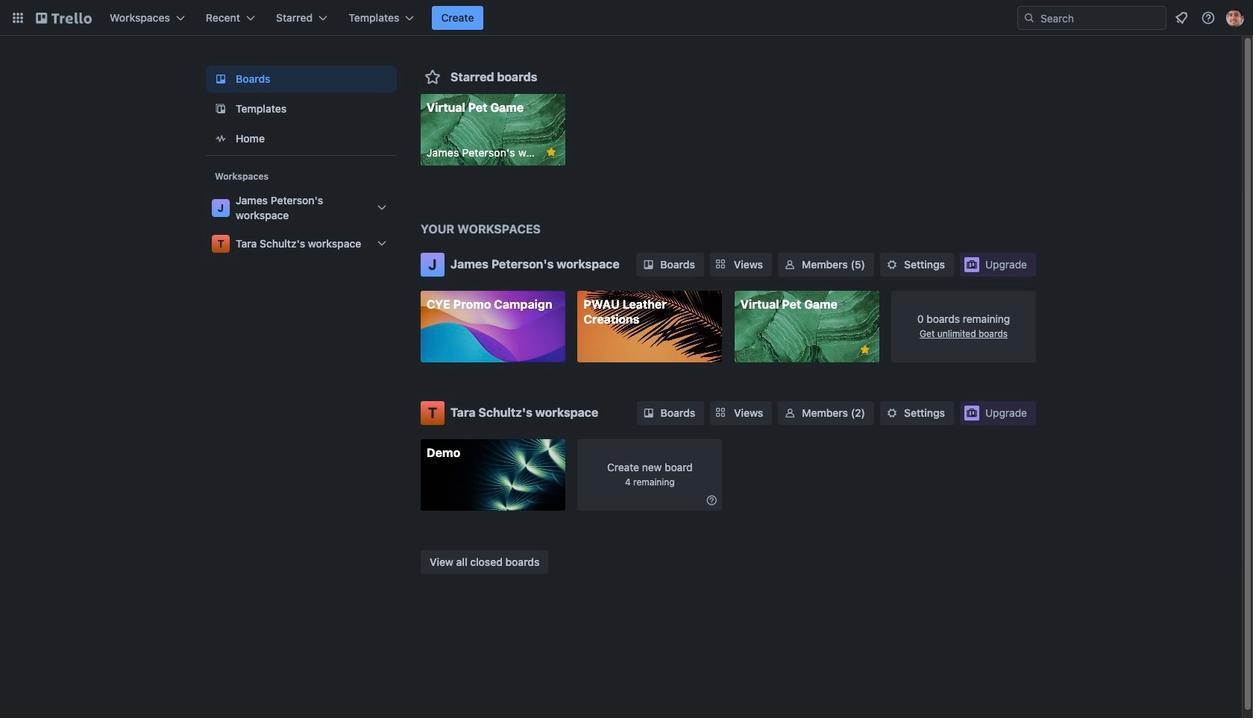 Task type: locate. For each thing, give the bounding box(es) containing it.
sm image
[[641, 257, 656, 272], [885, 257, 900, 272], [641, 406, 656, 421], [783, 406, 798, 421]]

james peterson (jamespeterson93) image
[[1227, 9, 1244, 27]]

0 vertical spatial click to unstar this board. it will be removed from your starred list. image
[[545, 145, 558, 159]]

Search field
[[1036, 7, 1166, 28]]

home image
[[212, 130, 230, 148]]

1 horizontal spatial sm image
[[783, 257, 798, 272]]

0 notifications image
[[1173, 9, 1191, 27]]

2 vertical spatial sm image
[[704, 493, 719, 508]]

search image
[[1024, 12, 1036, 24]]

sm image
[[783, 257, 798, 272], [885, 406, 900, 421], [704, 493, 719, 508]]

click to unstar this board. it will be removed from your starred list. image
[[545, 145, 558, 159], [858, 343, 872, 356]]

0 horizontal spatial click to unstar this board. it will be removed from your starred list. image
[[545, 145, 558, 159]]

2 horizontal spatial sm image
[[885, 406, 900, 421]]

open information menu image
[[1201, 10, 1216, 25]]

back to home image
[[36, 6, 92, 30]]

0 vertical spatial sm image
[[783, 257, 798, 272]]

board image
[[212, 70, 230, 88]]

1 horizontal spatial click to unstar this board. it will be removed from your starred list. image
[[858, 343, 872, 356]]



Task type: vqa. For each thing, say whether or not it's contained in the screenshot.
GREG ROBINSON (GREGROBINSON96) image
no



Task type: describe. For each thing, give the bounding box(es) containing it.
1 vertical spatial click to unstar this board. it will be removed from your starred list. image
[[858, 343, 872, 356]]

0 horizontal spatial sm image
[[704, 493, 719, 508]]

template board image
[[212, 100, 230, 118]]

primary element
[[0, 0, 1253, 36]]

1 vertical spatial sm image
[[885, 406, 900, 421]]



